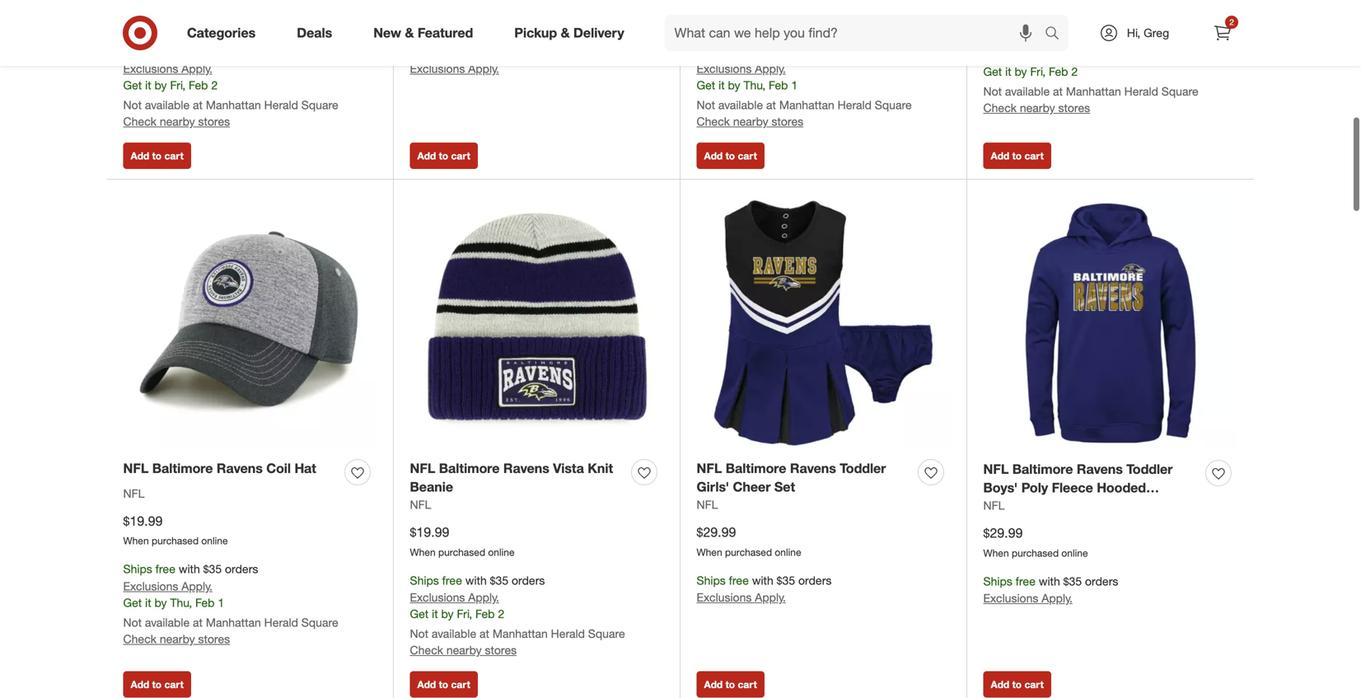 Task type: locate. For each thing, give the bounding box(es) containing it.
coil
[[266, 460, 291, 476]]

1 horizontal spatial &
[[561, 25, 570, 41]]

check
[[984, 101, 1017, 115], [123, 114, 157, 128], [697, 114, 730, 128], [123, 632, 157, 646], [410, 643, 443, 657]]

nfl for nfl link corresponding to nfl baltimore ravens vista knit beanie
[[410, 498, 432, 512]]

0 horizontal spatial ships free with $35 orders exclusions apply.
[[697, 573, 832, 605]]

0 horizontal spatial ships free with $35 orders exclusions apply. get it by fri, feb 2 not available at manhattan herald square check nearby stores
[[410, 573, 625, 657]]

categories
[[187, 25, 256, 41]]

it
[[1006, 64, 1012, 79], [145, 78, 151, 92], [719, 78, 725, 92], [145, 596, 151, 610], [432, 607, 438, 621]]

$19.99 when purchased online down nfl baltimore ravens coil hat link
[[123, 513, 228, 547]]

0 vertical spatial ships free with $35 orders exclusions apply. get it by fri, feb 2 not available at manhattan herald square check nearby stores
[[984, 31, 1199, 115]]

ships free with $35 orders exclusions apply. get it by fri, feb 2 not available at manhattan herald square check nearby stores
[[984, 31, 1199, 115], [410, 573, 625, 657]]

$29.99 down sweatshirt
[[984, 525, 1023, 541]]

ships free with $35 orders exclusions apply. for poly
[[984, 574, 1119, 606]]

nfl for nfl link corresponding to nfl baltimore ravens coil hat
[[123, 486, 145, 501]]

ravens left the vista
[[504, 460, 550, 476]]

& right pickup
[[561, 25, 570, 41]]

girls'
[[697, 479, 730, 495]]

beanie
[[410, 479, 453, 495]]

0 horizontal spatial $29.99 when purchased online
[[697, 524, 802, 558]]

$29.99 when purchased online down cheer
[[697, 524, 802, 558]]

nfl baltimore ravens toddler boys' poly fleece hooded sweatshirt image
[[984, 196, 1239, 450]]

$29.99 when purchased online for cheer
[[697, 524, 802, 558]]

not
[[984, 84, 1002, 99], [123, 98, 142, 112], [697, 98, 716, 112], [123, 615, 142, 630], [410, 627, 429, 641]]

1 horizontal spatial toddler
[[1127, 461, 1173, 477]]

manhattan inside the 'ships free exclusions apply. get it by fri, feb 2 not available at manhattan herald square check nearby stores'
[[206, 98, 261, 112]]

hat
[[295, 460, 316, 476]]

nfl for nfl link related to nfl baltimore ravens toddler girls' cheer set
[[697, 498, 718, 512]]

thu,
[[744, 78, 766, 92], [170, 596, 192, 610]]

ships
[[984, 31, 1013, 45], [123, 44, 152, 59], [697, 44, 726, 59], [123, 562, 152, 576], [410, 573, 439, 588], [697, 573, 726, 588], [984, 574, 1013, 588]]

when purchased online
[[984, 4, 1089, 16], [123, 17, 228, 29], [410, 17, 515, 29], [697, 17, 802, 29]]

1 horizontal spatial $19.99 when purchased online
[[410, 524, 515, 558]]

2 & from the left
[[561, 25, 570, 41]]

hooded
[[1097, 480, 1147, 496]]

it inside the 'ships free exclusions apply. get it by fri, feb 2 not available at manhattan herald square check nearby stores'
[[145, 78, 151, 92]]

ravens left coil at the left bottom of the page
[[217, 460, 263, 476]]

0 horizontal spatial &
[[405, 25, 414, 41]]

1 & from the left
[[405, 25, 414, 41]]

$19.99
[[123, 513, 163, 529], [410, 524, 450, 540]]

when
[[984, 4, 1010, 16], [123, 17, 149, 29], [410, 17, 436, 29], [697, 17, 723, 29], [123, 535, 149, 547], [410, 546, 436, 558], [697, 546, 723, 558], [984, 547, 1010, 559]]

ravens up hooded
[[1077, 461, 1123, 477]]

manhattan
[[1067, 84, 1122, 99], [206, 98, 261, 112], [780, 98, 835, 112], [206, 615, 261, 630], [493, 627, 548, 641]]

nearby
[[1020, 101, 1056, 115], [160, 114, 195, 128], [734, 114, 769, 128], [160, 632, 195, 646], [447, 643, 482, 657]]

$29.99 down girls'
[[697, 524, 736, 540]]

0 horizontal spatial thu,
[[170, 596, 192, 610]]

cart
[[164, 149, 184, 162], [451, 149, 471, 162], [738, 149, 757, 162], [1025, 149, 1044, 162], [164, 678, 184, 691], [451, 678, 471, 691], [738, 678, 757, 691], [1025, 678, 1044, 691]]

ravens for boys'
[[1077, 461, 1123, 477]]

0 horizontal spatial 1
[[218, 596, 224, 610]]

nfl inside nfl baltimore ravens vista knit beanie
[[410, 460, 436, 476]]

0 vertical spatial ships free with $35 orders exclusions apply. get it by thu, feb 1 not available at manhattan herald square check nearby stores
[[697, 44, 912, 128]]

0 horizontal spatial $19.99
[[123, 513, 163, 529]]

ravens
[[217, 460, 263, 476], [504, 460, 550, 476], [790, 460, 837, 476], [1077, 461, 1123, 477]]

& inside pickup & delivery link
[[561, 25, 570, 41]]

check inside the 'ships free exclusions apply. get it by fri, feb 2 not available at manhattan herald square check nearby stores'
[[123, 114, 157, 128]]

pickup & delivery link
[[501, 15, 645, 51]]

cheer
[[733, 479, 771, 495]]

1 vertical spatial ships free with $35 orders exclusions apply. get it by fri, feb 2 not available at manhattan herald square check nearby stores
[[410, 573, 625, 657]]

pickup & delivery
[[515, 25, 625, 41]]

$29.99 for nfl baltimore ravens toddler boys' poly fleece hooded sweatshirt
[[984, 525, 1023, 541]]

ravens inside nfl baltimore ravens vista knit beanie
[[504, 460, 550, 476]]

square
[[1162, 84, 1199, 99], [302, 98, 339, 112], [875, 98, 912, 112], [302, 615, 339, 630], [588, 627, 625, 641]]

toddler for nfl baltimore ravens toddler boys' poly fleece hooded sweatshirt
[[1127, 461, 1173, 477]]

&
[[405, 25, 414, 41], [561, 25, 570, 41]]

orders
[[1086, 31, 1119, 45], [799, 44, 832, 59], [225, 562, 258, 576], [512, 573, 545, 588], [799, 573, 832, 588], [1086, 574, 1119, 588]]

exclusions inside the 'ships free exclusions apply. get it by fri, feb 2 not available at manhattan herald square check nearby stores'
[[123, 61, 178, 76]]

ravens inside nfl baltimore ravens toddler boys' poly fleece hooded sweatshirt
[[1077, 461, 1123, 477]]

nfl baltimore ravens toddler boys' poly fleece hooded sweatshirt link
[[984, 460, 1200, 515]]

0 vertical spatial thu,
[[744, 78, 766, 92]]

$29.99 when purchased online down sweatshirt
[[984, 525, 1089, 559]]

baltimore for nfl baltimore ravens toddler boys' poly fleece hooded sweatshirt
[[1013, 461, 1074, 477]]

nfl baltimore ravens toddler girls' cheer set image
[[697, 196, 951, 450], [697, 196, 951, 450]]

nfl inside nfl baltimore ravens toddler boys' poly fleece hooded sweatshirt
[[984, 461, 1009, 477]]

deals
[[297, 25, 332, 41]]

1 horizontal spatial 1
[[792, 78, 798, 92]]

baltimore
[[152, 460, 213, 476], [439, 460, 500, 476], [726, 460, 787, 476], [1013, 461, 1074, 477]]

search button
[[1038, 15, 1077, 54]]

apply. inside the 'ships free exclusions apply. get it by fri, feb 2 not available at manhattan herald square check nearby stores'
[[182, 61, 213, 76]]

1
[[792, 78, 798, 92], [218, 596, 224, 610]]

toddler for nfl baltimore ravens toddler girls' cheer set
[[840, 460, 886, 476]]

nearby inside the 'ships free exclusions apply. get it by fri, feb 2 not available at manhattan herald square check nearby stores'
[[160, 114, 195, 128]]

vista
[[553, 460, 584, 476]]

stores
[[1059, 101, 1091, 115], [198, 114, 230, 128], [772, 114, 804, 128], [198, 632, 230, 646], [485, 643, 517, 657]]

0 horizontal spatial ships free with $35 orders exclusions apply. get it by thu, feb 1 not available at manhattan herald square check nearby stores
[[123, 562, 339, 646]]

available
[[1006, 84, 1050, 99], [145, 98, 190, 112], [719, 98, 763, 112], [145, 615, 190, 630], [432, 627, 477, 641]]

poly
[[1022, 480, 1049, 496]]

nfl inside 'nfl baltimore ravens toddler girls' cheer set'
[[697, 460, 722, 476]]

$35
[[1064, 31, 1082, 45], [777, 44, 796, 59], [203, 562, 222, 576], [490, 573, 509, 588], [777, 573, 796, 588], [1064, 574, 1082, 588]]

get
[[984, 64, 1003, 79], [123, 78, 142, 92], [697, 78, 716, 92], [123, 596, 142, 610], [410, 607, 429, 621]]

nfl for nfl baltimore ravens toddler girls' cheer set
[[697, 460, 722, 476]]

& right the new
[[405, 25, 414, 41]]

featured
[[418, 25, 473, 41]]

fri,
[[1031, 64, 1046, 79], [170, 78, 186, 92], [457, 607, 472, 621]]

add to cart
[[131, 149, 184, 162], [418, 149, 471, 162], [704, 149, 757, 162], [991, 149, 1044, 162], [131, 678, 184, 691], [418, 678, 471, 691], [704, 678, 757, 691], [991, 678, 1044, 691]]

check nearby stores button
[[984, 100, 1091, 116], [123, 113, 230, 130], [697, 113, 804, 130], [123, 631, 230, 647], [410, 642, 517, 659]]

2 link
[[1205, 15, 1241, 51]]

$29.99 when purchased online
[[697, 524, 802, 558], [984, 525, 1089, 559]]

nfl for nfl link corresponding to nfl baltimore ravens toddler boys' poly fleece hooded sweatshirt
[[984, 498, 1005, 513]]

at
[[1054, 84, 1063, 99], [193, 98, 203, 112], [767, 98, 776, 112], [193, 615, 203, 630], [480, 627, 490, 641]]

stores inside the 'ships free exclusions apply. get it by fri, feb 2 not available at manhattan herald square check nearby stores'
[[198, 114, 230, 128]]

& for pickup
[[561, 25, 570, 41]]

baltimore inside nfl baltimore ravens vista knit beanie
[[439, 460, 500, 476]]

$29.99
[[697, 524, 736, 540], [984, 525, 1023, 541]]

0 horizontal spatial fri,
[[170, 78, 186, 92]]

herald
[[1125, 84, 1159, 99], [264, 98, 298, 112], [838, 98, 872, 112], [264, 615, 298, 630], [551, 627, 585, 641]]

baltimore inside nfl baltimore ravens toddler boys' poly fleece hooded sweatshirt
[[1013, 461, 1074, 477]]

nfl link for nfl baltimore ravens toddler girls' cheer set
[[697, 497, 718, 513]]

exclusions apply. button
[[984, 47, 1073, 64], [123, 60, 213, 77], [410, 60, 499, 77], [697, 60, 786, 77], [123, 578, 213, 595], [410, 589, 499, 606], [697, 589, 786, 606], [984, 590, 1073, 607]]

baltimore inside 'nfl baltimore ravens toddler girls' cheer set'
[[726, 460, 787, 476]]

to
[[152, 149, 162, 162], [439, 149, 449, 162], [726, 149, 735, 162], [1013, 149, 1022, 162], [152, 678, 162, 691], [439, 678, 449, 691], [726, 678, 735, 691], [1013, 678, 1022, 691]]

fri, inside the 'ships free exclusions apply. get it by fri, feb 2 not available at manhattan herald square check nearby stores'
[[170, 78, 186, 92]]

nfl baltimore ravens toddler girls' cheer set
[[697, 460, 886, 495]]

baltimore for nfl baltimore ravens vista knit beanie
[[439, 460, 500, 476]]

0 horizontal spatial $29.99
[[697, 524, 736, 540]]

feb
[[1049, 64, 1069, 79], [189, 78, 208, 92], [769, 78, 788, 92], [195, 596, 215, 610], [476, 607, 495, 621]]

2
[[1230, 17, 1235, 27], [1072, 64, 1078, 79], [211, 78, 218, 92], [498, 607, 505, 621]]

toddler inside nfl baltimore ravens toddler boys' poly fleece hooded sweatshirt
[[1127, 461, 1173, 477]]

ravens up set
[[790, 460, 837, 476]]

nfl baltimore ravens coil hat image
[[123, 196, 377, 450], [123, 196, 377, 450]]

1 horizontal spatial $29.99 when purchased online
[[984, 525, 1089, 559]]

sweatshirt
[[984, 499, 1051, 515]]

ships free with $35 orders exclusions apply.
[[697, 573, 832, 605], [984, 574, 1119, 606]]

0 horizontal spatial toddler
[[840, 460, 886, 476]]

purchased
[[1012, 4, 1059, 16], [152, 17, 199, 29], [439, 17, 486, 29], [725, 17, 772, 29], [152, 535, 199, 547], [439, 546, 486, 558], [725, 546, 772, 558], [1012, 547, 1059, 559]]

when purchased online for ships free exclusions apply. get it by fri, feb 2 not available at manhattan herald square check nearby stores
[[123, 17, 228, 29]]

at inside the 'ships free exclusions apply. get it by fri, feb 2 not available at manhattan herald square check nearby stores'
[[193, 98, 203, 112]]

1 vertical spatial thu,
[[170, 596, 192, 610]]

add
[[131, 149, 149, 162], [418, 149, 436, 162], [704, 149, 723, 162], [991, 149, 1010, 162], [131, 678, 149, 691], [418, 678, 436, 691], [704, 678, 723, 691], [991, 678, 1010, 691]]

toddler inside 'nfl baltimore ravens toddler girls' cheer set'
[[840, 460, 886, 476]]

1 horizontal spatial ships free with $35 orders exclusions apply.
[[984, 574, 1119, 606]]

nfl link for nfl baltimore ravens toddler boys' poly fleece hooded sweatshirt
[[984, 498, 1005, 514]]

add to cart button
[[123, 142, 191, 169], [410, 142, 478, 169], [697, 142, 765, 169], [984, 142, 1052, 169], [123, 671, 191, 698], [410, 671, 478, 698], [697, 671, 765, 698], [984, 671, 1052, 698]]

$19.99 when purchased online down "beanie"
[[410, 524, 515, 558]]

nfl for nfl baltimore ravens vista knit beanie
[[410, 460, 436, 476]]

exclusions
[[984, 48, 1039, 62], [123, 61, 178, 76], [410, 61, 465, 76], [697, 61, 752, 76], [123, 579, 178, 593], [410, 590, 465, 605], [697, 590, 752, 605], [984, 591, 1039, 606]]

ravens for girls'
[[790, 460, 837, 476]]

nfl link
[[123, 485, 145, 502], [410, 497, 432, 513], [697, 497, 718, 513], [984, 498, 1005, 514]]

nfl baltimore ravens toddler boys' poly fleece hooded sweatshirt
[[984, 461, 1173, 515]]

apply.
[[1042, 48, 1073, 62], [182, 61, 213, 76], [468, 61, 499, 76], [755, 61, 786, 76], [182, 579, 213, 593], [468, 590, 499, 605], [755, 590, 786, 605], [1042, 591, 1073, 606]]

nfl
[[123, 460, 149, 476], [410, 460, 436, 476], [697, 460, 722, 476], [984, 461, 1009, 477], [123, 486, 145, 501], [410, 498, 432, 512], [697, 498, 718, 512], [984, 498, 1005, 513]]

1 horizontal spatial thu,
[[744, 78, 766, 92]]

knit
[[588, 460, 613, 476]]

& inside new & featured link
[[405, 25, 414, 41]]

ships free with $35 orders exclusions apply. for cheer
[[697, 573, 832, 605]]

ships free with $35 orders exclusions apply. get it by thu, feb 1 not available at manhattan herald square check nearby stores
[[697, 44, 912, 128], [123, 562, 339, 646]]

online
[[1062, 4, 1089, 16], [201, 17, 228, 29], [488, 17, 515, 29], [775, 17, 802, 29], [201, 535, 228, 547], [488, 546, 515, 558], [775, 546, 802, 558], [1062, 547, 1089, 559]]

free inside the 'ships free exclusions apply. get it by fri, feb 2 not available at manhattan herald square check nearby stores'
[[156, 44, 176, 59]]

when purchased online for ships free with $35 orders exclusions apply. get it by thu, feb 1 not available at manhattan herald square check nearby stores
[[697, 17, 802, 29]]

$29.99 when purchased online for poly
[[984, 525, 1089, 559]]

nfl baltimore ravens vista knit beanie link
[[410, 459, 625, 497]]

& for new
[[405, 25, 414, 41]]

new & featured
[[374, 25, 473, 41]]

herald inside the 'ships free exclusions apply. get it by fri, feb 2 not available at manhattan herald square check nearby stores'
[[264, 98, 298, 112]]

nfl baltimore ravens vista knit beanie image
[[410, 196, 664, 450], [410, 196, 664, 450]]

nfl baltimore ravens coil hat link
[[123, 459, 316, 478]]

free
[[1016, 31, 1036, 45], [156, 44, 176, 59], [729, 44, 749, 59], [156, 562, 176, 576], [442, 573, 462, 588], [729, 573, 749, 588], [1016, 574, 1036, 588]]

0 horizontal spatial $19.99 when purchased online
[[123, 513, 228, 547]]

exclusions apply.
[[410, 61, 499, 76]]

1 horizontal spatial $29.99
[[984, 525, 1023, 541]]

toddler
[[840, 460, 886, 476], [1127, 461, 1173, 477]]

1 horizontal spatial ships free with $35 orders exclusions apply. get it by fri, feb 2 not available at manhattan herald square check nearby stores
[[984, 31, 1199, 115]]

$19.99 when purchased online
[[123, 513, 228, 547], [410, 524, 515, 558]]

hi,
[[1128, 26, 1141, 40]]

ravens inside 'nfl baltimore ravens toddler girls' cheer set'
[[790, 460, 837, 476]]

2 inside the 'ships free exclusions apply. get it by fri, feb 2 not available at manhattan herald square check nearby stores'
[[211, 78, 218, 92]]

categories link
[[173, 15, 276, 51]]

not inside the 'ships free exclusions apply. get it by fri, feb 2 not available at manhattan herald square check nearby stores'
[[123, 98, 142, 112]]

by
[[1015, 64, 1028, 79], [155, 78, 167, 92], [728, 78, 741, 92], [155, 596, 167, 610], [441, 607, 454, 621]]

new & featured link
[[360, 15, 494, 51]]

1 horizontal spatial $19.99
[[410, 524, 450, 540]]

with
[[1039, 31, 1061, 45], [752, 44, 774, 59], [179, 562, 200, 576], [466, 573, 487, 588], [752, 573, 774, 588], [1039, 574, 1061, 588]]



Task type: describe. For each thing, give the bounding box(es) containing it.
nfl for nfl baltimore ravens coil hat
[[123, 460, 149, 476]]

deals link
[[283, 15, 353, 51]]

1 horizontal spatial fri,
[[457, 607, 472, 621]]

$19.99 for nfl baltimore ravens vista knit beanie
[[410, 524, 450, 540]]

2 horizontal spatial fri,
[[1031, 64, 1046, 79]]

1 horizontal spatial ships free with $35 orders exclusions apply. get it by thu, feb 1 not available at manhattan herald square check nearby stores
[[697, 44, 912, 128]]

1 vertical spatial 1
[[218, 596, 224, 610]]

ravens for knit
[[504, 460, 550, 476]]

feb inside the 'ships free exclusions apply. get it by fri, feb 2 not available at manhattan herald square check nearby stores'
[[189, 78, 208, 92]]

$19.99 when purchased online for nfl baltimore ravens coil hat
[[123, 513, 228, 547]]

square inside the 'ships free exclusions apply. get it by fri, feb 2 not available at manhattan herald square check nearby stores'
[[302, 98, 339, 112]]

by inside the 'ships free exclusions apply. get it by fri, feb 2 not available at manhattan herald square check nearby stores'
[[155, 78, 167, 92]]

$29.99 for nfl baltimore ravens toddler girls' cheer set
[[697, 524, 736, 540]]

$19.99 when purchased online for nfl baltimore ravens vista knit beanie
[[410, 524, 515, 558]]

get inside the 'ships free exclusions apply. get it by fri, feb 2 not available at manhattan herald square check nearby stores'
[[123, 78, 142, 92]]

nfl link for nfl baltimore ravens coil hat
[[123, 485, 145, 502]]

nfl baltimore ravens vista knit beanie
[[410, 460, 613, 495]]

1 vertical spatial ships free with $35 orders exclusions apply. get it by thu, feb 1 not available at manhattan herald square check nearby stores
[[123, 562, 339, 646]]

baltimore for nfl baltimore ravens coil hat
[[152, 460, 213, 476]]

greg
[[1144, 26, 1170, 40]]

hi, greg
[[1128, 26, 1170, 40]]

What can we help you find? suggestions appear below search field
[[665, 15, 1049, 51]]

nfl for nfl baltimore ravens toddler boys' poly fleece hooded sweatshirt
[[984, 461, 1009, 477]]

boys'
[[984, 480, 1018, 496]]

delivery
[[574, 25, 625, 41]]

search
[[1038, 26, 1077, 43]]

pickup
[[515, 25, 557, 41]]

set
[[775, 479, 796, 495]]

new
[[374, 25, 401, 41]]

ships free exclusions apply. get it by fri, feb 2 not available at manhattan herald square check nearby stores
[[123, 44, 339, 128]]

$19.99 for nfl baltimore ravens coil hat
[[123, 513, 163, 529]]

available inside the 'ships free exclusions apply. get it by fri, feb 2 not available at manhattan herald square check nearby stores'
[[145, 98, 190, 112]]

ravens for hat
[[217, 460, 263, 476]]

ships inside the 'ships free exclusions apply. get it by fri, feb 2 not available at manhattan herald square check nearby stores'
[[123, 44, 152, 59]]

0 vertical spatial 1
[[792, 78, 798, 92]]

nfl baltimore ravens toddler girls' cheer set link
[[697, 459, 912, 497]]

nfl baltimore ravens coil hat
[[123, 460, 316, 476]]

baltimore for nfl baltimore ravens toddler girls' cheer set
[[726, 460, 787, 476]]

fleece
[[1052, 480, 1094, 496]]

nfl link for nfl baltimore ravens vista knit beanie
[[410, 497, 432, 513]]

when purchased online for ships free with $35 orders exclusions apply. get it by fri, feb 2 not available at manhattan herald square check nearby stores
[[984, 4, 1089, 16]]



Task type: vqa. For each thing, say whether or not it's contained in the screenshot.
origin : imported
no



